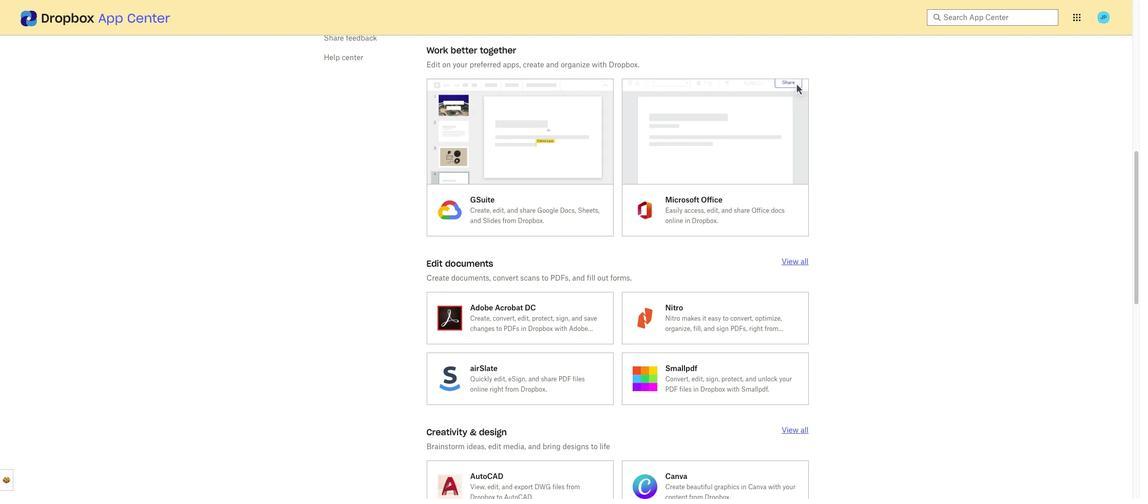 Task type: vqa. For each thing, say whether or not it's contained in the screenshot.
Updates
no



Task type: locate. For each thing, give the bounding box(es) containing it.
0 vertical spatial your
[[453, 60, 468, 69]]

dropbox. right organize
[[609, 60, 640, 69]]

convert, left optimize,
[[731, 314, 754, 322]]

0 horizontal spatial pdf
[[559, 375, 571, 383]]

center
[[127, 10, 170, 26]]

dropbox. inside microsoft office easily access, edit, and share office docs online in dropbox.
[[692, 217, 719, 224]]

together
[[480, 45, 517, 56]]

0 horizontal spatial acrobat
[[470, 335, 494, 343]]

and inside adobe acrobat dc create, convert, edit, protect, sign, and save changes to pdfs in dropbox with adobe acrobat dc.
[[572, 314, 583, 322]]

1 horizontal spatial convert,
[[731, 314, 754, 322]]

2 vertical spatial your
[[783, 483, 796, 491]]

dropbox. inside gsuite create, edit, and share google docs, sheets, and slides from dropbox.
[[518, 217, 545, 224]]

nitro up makes
[[666, 303, 684, 312]]

and left fill
[[573, 273, 585, 282]]

pdfs, inside nitro nitro makes it easy to convert, optimize, organize, fill, and sign pdfs, right from dropbox.
[[731, 325, 748, 332]]

office
[[702, 195, 723, 204], [752, 206, 770, 214]]

0 horizontal spatial share
[[520, 206, 536, 214]]

1 horizontal spatial acrobat
[[495, 303, 523, 312]]

to up dc.
[[497, 325, 502, 332]]

gsuite create, edit, and share google docs, sheets, and slides from dropbox.
[[470, 195, 600, 224]]

online down easily
[[666, 217, 684, 224]]

with right pdfs
[[555, 325, 568, 332]]

1 vertical spatial adobe
[[569, 325, 588, 332]]

view,
[[470, 483, 486, 491]]

your for canva
[[783, 483, 796, 491]]

dropbox. down esign,
[[521, 385, 547, 393]]

to inside adobe acrobat dc create, convert, edit, protect, sign, and save changes to pdfs in dropbox with adobe acrobat dc.
[[497, 325, 502, 332]]

right down optimize,
[[750, 325, 764, 332]]

dropbox. down access, on the top right of the page
[[692, 217, 719, 224]]

sign, left save
[[556, 314, 570, 322]]

pdf right esign,
[[559, 375, 571, 383]]

share left google
[[520, 206, 536, 214]]

files inside autocad view, edit, and export dwg files from dropbox to autocad.
[[553, 483, 565, 491]]

2 create, from the top
[[470, 314, 491, 322]]

edit, up slides
[[493, 206, 506, 214]]

in inside smallpdf convert, edit, sign, protect, and unlock your pdf files in dropbox with smallpdf.
[[694, 385, 699, 393]]

edit, inside smallpdf convert, edit, sign, protect, and unlock your pdf files in dropbox with smallpdf.
[[692, 375, 705, 383]]

create, up changes
[[470, 314, 491, 322]]

2 view from the top
[[782, 425, 799, 434]]

create down edit documents
[[427, 273, 450, 282]]

with
[[592, 60, 607, 69], [555, 325, 568, 332], [727, 385, 740, 393], [769, 483, 782, 491]]

easily
[[666, 206, 683, 214]]

pdfs, right scans
[[551, 273, 571, 282]]

in
[[685, 217, 691, 224], [521, 325, 527, 332], [694, 385, 699, 393], [742, 483, 747, 491]]

edit, inside 'airslate quickly edit, esign, and share pdf files online right from dropbox.'
[[494, 375, 507, 383]]

dropbox. inside 'airslate quickly edit, esign, and share pdf files online right from dropbox.'
[[521, 385, 547, 393]]

1 convert, from the left
[[493, 314, 516, 322]]

share inside gsuite create, edit, and share google docs, sheets, and slides from dropbox.
[[520, 206, 536, 214]]

0 vertical spatial nitro
[[666, 303, 684, 312]]

dropbox. down organize,
[[666, 335, 692, 343]]

0 horizontal spatial sign,
[[556, 314, 570, 322]]

1 horizontal spatial sign,
[[706, 375, 720, 383]]

1 vertical spatial view all
[[782, 425, 809, 434]]

pdfs,
[[551, 273, 571, 282], [731, 325, 748, 332]]

documents
[[445, 258, 494, 269]]

1 vertical spatial create,
[[470, 314, 491, 322]]

on
[[443, 60, 451, 69]]

dropbox down the dc
[[528, 325, 553, 332]]

edit left documents
[[427, 258, 443, 269]]

dropbox down view,
[[470, 493, 495, 499]]

1 vertical spatial acrobat
[[470, 335, 494, 343]]

create, inside gsuite create, edit, and share google docs, sheets, and slides from dropbox.
[[470, 206, 491, 214]]

and left save
[[572, 314, 583, 322]]

1 vertical spatial pdfs,
[[731, 325, 748, 332]]

all for edit documents
[[801, 257, 809, 266]]

from down esign,
[[506, 385, 519, 393]]

edit, inside adobe acrobat dc create, convert, edit, protect, sign, and save changes to pdfs in dropbox with adobe acrobat dc.
[[518, 314, 531, 322]]

0 horizontal spatial create
[[427, 273, 450, 282]]

from right dwg
[[567, 483, 581, 491]]

dropbox
[[41, 10, 94, 26], [528, 325, 553, 332], [701, 385, 726, 393], [470, 493, 495, 499]]

1 vertical spatial right
[[490, 385, 504, 393]]

1 vertical spatial view all link
[[782, 425, 809, 434]]

0 vertical spatial view
[[782, 257, 799, 266]]

pdf inside 'airslate quickly edit, esign, and share pdf files online right from dropbox.'
[[559, 375, 571, 383]]

0 vertical spatial online
[[666, 217, 684, 224]]

0 vertical spatial right
[[750, 325, 764, 332]]

pdfs, right sign
[[731, 325, 748, 332]]

1 horizontal spatial office
[[752, 206, 770, 214]]

share right esign,
[[541, 375, 557, 383]]

in down smallpdf at the bottom of the page
[[694, 385, 699, 393]]

convert, inside adobe acrobat dc create, convert, edit, protect, sign, and save changes to pdfs in dropbox with adobe acrobat dc.
[[493, 314, 516, 322]]

to left autocad.
[[497, 493, 503, 499]]

create, inside adobe acrobat dc create, convert, edit, protect, sign, and save changes to pdfs in dropbox with adobe acrobat dc.
[[470, 314, 491, 322]]

with inside adobe acrobat dc create, convert, edit, protect, sign, and save changes to pdfs in dropbox with adobe acrobat dc.
[[555, 325, 568, 332]]

0 horizontal spatial right
[[490, 385, 504, 393]]

sign,
[[556, 314, 570, 322], [706, 375, 720, 383]]

to up sign
[[723, 314, 729, 322]]

1 vertical spatial sign,
[[706, 375, 720, 383]]

0 horizontal spatial files
[[553, 483, 565, 491]]

1 vertical spatial edit
[[427, 258, 443, 269]]

life
[[600, 442, 611, 451]]

1 horizontal spatial pdfs,
[[731, 325, 748, 332]]

1 vertical spatial your
[[780, 375, 793, 383]]

from inside the canva create beautiful graphics in canva with your content from dropbox.
[[690, 493, 704, 499]]

share left docs
[[734, 206, 750, 214]]

nitro up organize,
[[666, 314, 681, 322]]

sign, right the convert,
[[706, 375, 720, 383]]

adobe
[[470, 303, 493, 312], [569, 325, 588, 332]]

canva right graphics
[[749, 483, 767, 491]]

1 edit from the top
[[427, 60, 441, 69]]

right inside nitro nitro makes it easy to convert, optimize, organize, fill, and sign pdfs, right from dropbox.
[[750, 325, 764, 332]]

2 view all from the top
[[782, 425, 809, 434]]

Search App Center text field
[[944, 12, 1053, 23]]

and
[[546, 60, 559, 69], [507, 206, 518, 214], [722, 206, 733, 214], [470, 217, 481, 224], [573, 273, 585, 282], [572, 314, 583, 322], [704, 325, 715, 332], [529, 375, 540, 383], [746, 375, 757, 383], [528, 442, 541, 451], [502, 483, 513, 491]]

quickly
[[470, 375, 493, 383]]

1 all from the top
[[801, 257, 809, 266]]

edit, for autocad
[[488, 483, 500, 491]]

edit, down smallpdf at the bottom of the page
[[692, 375, 705, 383]]

edit, left esign,
[[494, 375, 507, 383]]

create documents, convert scans to pdfs, and fill out forms.
[[427, 273, 632, 282]]

1 horizontal spatial files
[[573, 375, 585, 383]]

1 vertical spatial nitro
[[666, 314, 681, 322]]

in right graphics
[[742, 483, 747, 491]]

dropbox app center
[[41, 10, 170, 26]]

protect, inside smallpdf convert, edit, sign, protect, and unlock your pdf files in dropbox with smallpdf.
[[722, 375, 744, 383]]

dropbox. inside the canva create beautiful graphics in canva with your content from dropbox.
[[705, 493, 732, 499]]

right down quickly at left bottom
[[490, 385, 504, 393]]

to
[[542, 273, 549, 282], [723, 314, 729, 322], [497, 325, 502, 332], [591, 442, 598, 451], [497, 493, 503, 499]]

dropbox. inside "work better together edit on your preferred apps, create and organize with dropbox."
[[609, 60, 640, 69]]

dc.
[[495, 335, 506, 343]]

apps,
[[503, 60, 521, 69]]

1 vertical spatial online
[[470, 385, 488, 393]]

right
[[750, 325, 764, 332], [490, 385, 504, 393]]

1 nitro from the top
[[666, 303, 684, 312]]

online inside 'airslate quickly edit, esign, and share pdf files online right from dropbox.'
[[470, 385, 488, 393]]

0 vertical spatial pdf
[[559, 375, 571, 383]]

from down optimize,
[[765, 325, 779, 332]]

1 view all from the top
[[782, 257, 809, 266]]

0 vertical spatial acrobat
[[495, 303, 523, 312]]

dropbox left smallpdf.
[[701, 385, 726, 393]]

protect, up smallpdf.
[[722, 375, 744, 383]]

edit left on
[[427, 60, 441, 69]]

view all link for edit documents
[[782, 257, 809, 266]]

canva
[[666, 472, 688, 480], [749, 483, 767, 491]]

0 horizontal spatial online
[[470, 385, 488, 393]]

adobe down save
[[569, 325, 588, 332]]

and right esign,
[[529, 375, 540, 383]]

from inside 'airslate quickly edit, esign, and share pdf files online right from dropbox.'
[[506, 385, 519, 393]]

help center
[[324, 53, 364, 62]]

0 horizontal spatial protect,
[[532, 314, 555, 322]]

and up autocad.
[[502, 483, 513, 491]]

canva up content
[[666, 472, 688, 480]]

autocad
[[470, 472, 504, 480]]

acrobat up pdfs
[[495, 303, 523, 312]]

0 vertical spatial canva
[[666, 472, 688, 480]]

dropbox inside adobe acrobat dc create, convert, edit, protect, sign, and save changes to pdfs in dropbox with adobe acrobat dc.
[[528, 325, 553, 332]]

dropbox. down google
[[518, 217, 545, 224]]

0 horizontal spatial convert,
[[493, 314, 516, 322]]

1 vertical spatial protect,
[[722, 375, 744, 383]]

1 vertical spatial office
[[752, 206, 770, 214]]

share
[[520, 206, 536, 214], [734, 206, 750, 214], [541, 375, 557, 383]]

1 vertical spatial files
[[680, 385, 692, 393]]

microsoft office easily access, edit, and share office docs online in dropbox.
[[666, 195, 785, 224]]

with left smallpdf.
[[727, 385, 740, 393]]

0 vertical spatial edit
[[427, 60, 441, 69]]

1 horizontal spatial pdf
[[666, 385, 678, 393]]

2 all from the top
[[801, 425, 809, 434]]

it
[[703, 314, 707, 322]]

nitro nitro makes it easy to convert, optimize, organize, fill, and sign pdfs, right from dropbox.
[[666, 303, 783, 343]]

office left docs
[[752, 206, 770, 214]]

right inside 'airslate quickly edit, esign, and share pdf files online right from dropbox.'
[[490, 385, 504, 393]]

dropbox.
[[609, 60, 640, 69], [518, 217, 545, 224], [692, 217, 719, 224], [666, 335, 692, 343], [521, 385, 547, 393], [705, 493, 732, 499]]

dropbox inside autocad view, edit, and export dwg files from dropbox to autocad.
[[470, 493, 495, 499]]

1 view from the top
[[782, 257, 799, 266]]

from right slides
[[503, 217, 517, 224]]

1 horizontal spatial online
[[666, 217, 684, 224]]

designs
[[563, 442, 589, 451]]

with right graphics
[[769, 483, 782, 491]]

edit, down autocad
[[488, 483, 500, 491]]

view all
[[782, 257, 809, 266], [782, 425, 809, 434]]

and right create
[[546, 60, 559, 69]]

design
[[479, 427, 507, 437]]

1 create, from the top
[[470, 206, 491, 214]]

2 view all link from the top
[[782, 425, 809, 434]]

files
[[573, 375, 585, 383], [680, 385, 692, 393], [553, 483, 565, 491]]

2 nitro from the top
[[666, 314, 681, 322]]

0 vertical spatial protect,
[[532, 314, 555, 322]]

create,
[[470, 206, 491, 214], [470, 314, 491, 322]]

smallpdf
[[666, 364, 698, 372]]

and up smallpdf.
[[746, 375, 757, 383]]

convert, up pdfs
[[493, 314, 516, 322]]

1 horizontal spatial right
[[750, 325, 764, 332]]

autocad.
[[504, 493, 534, 499]]

2 horizontal spatial files
[[680, 385, 692, 393]]

0 vertical spatial view all
[[782, 257, 809, 266]]

1 horizontal spatial protect,
[[722, 375, 744, 383]]

beautiful
[[687, 483, 713, 491]]

pdf down the convert,
[[666, 385, 678, 393]]

share inside 'airslate quickly edit, esign, and share pdf files online right from dropbox.'
[[541, 375, 557, 383]]

scans
[[521, 273, 540, 282]]

office up access, on the top right of the page
[[702, 195, 723, 204]]

protect,
[[532, 314, 555, 322], [722, 375, 744, 383]]

1 horizontal spatial create
[[666, 483, 685, 491]]

0 vertical spatial sign,
[[556, 314, 570, 322]]

ideas,
[[467, 442, 487, 451]]

2 convert, from the left
[[731, 314, 754, 322]]

esign,
[[509, 375, 527, 383]]

documents,
[[452, 273, 491, 282]]

convert,
[[493, 314, 516, 322], [731, 314, 754, 322]]

online inside microsoft office easily access, edit, and share office docs online in dropbox.
[[666, 217, 684, 224]]

edit, inside gsuite create, edit, and share google docs, sheets, and slides from dropbox.
[[493, 206, 506, 214]]

edit, inside microsoft office easily access, edit, and share office docs online in dropbox.
[[708, 206, 720, 214]]

dropbox inside smallpdf convert, edit, sign, protect, and unlock your pdf files in dropbox with smallpdf.
[[701, 385, 726, 393]]

protect, down the dc
[[532, 314, 555, 322]]

creativity
[[427, 427, 468, 437]]

sign, inside adobe acrobat dc create, convert, edit, protect, sign, and save changes to pdfs in dropbox with adobe acrobat dc.
[[556, 314, 570, 322]]

makes
[[682, 314, 701, 322]]

nitro
[[666, 303, 684, 312], [666, 314, 681, 322]]

0 horizontal spatial pdfs,
[[551, 273, 571, 282]]

1 view all link from the top
[[782, 257, 809, 266]]

jp button
[[1096, 9, 1113, 26]]

your inside smallpdf convert, edit, sign, protect, and unlock your pdf files in dropbox with smallpdf.
[[780, 375, 793, 383]]

1 vertical spatial pdf
[[666, 385, 678, 393]]

2 vertical spatial files
[[553, 483, 565, 491]]

organize,
[[666, 325, 692, 332]]

view for edit documents
[[782, 257, 799, 266]]

online
[[666, 217, 684, 224], [470, 385, 488, 393]]

autocad view, edit, and export dwg files from dropbox to autocad.
[[470, 472, 581, 499]]

1 vertical spatial view
[[782, 425, 799, 434]]

protect, inside adobe acrobat dc create, convert, edit, protect, sign, and save changes to pdfs in dropbox with adobe acrobat dc.
[[532, 314, 555, 322]]

export
[[515, 483, 533, 491]]

2 horizontal spatial share
[[734, 206, 750, 214]]

edit,
[[493, 206, 506, 214], [708, 206, 720, 214], [518, 314, 531, 322], [494, 375, 507, 383], [692, 375, 705, 383], [488, 483, 500, 491]]

in right pdfs
[[521, 325, 527, 332]]

and right access, on the top right of the page
[[722, 206, 733, 214]]

0 vertical spatial pdfs,
[[551, 273, 571, 282]]

0 vertical spatial view all link
[[782, 257, 809, 266]]

from
[[503, 217, 517, 224], [765, 325, 779, 332], [506, 385, 519, 393], [567, 483, 581, 491], [690, 493, 704, 499]]

0 vertical spatial adobe
[[470, 303, 493, 312]]

fill
[[587, 273, 596, 282]]

0 horizontal spatial office
[[702, 195, 723, 204]]

your inside the canva create beautiful graphics in canva with your content from dropbox.
[[783, 483, 796, 491]]

help center link
[[324, 53, 364, 62]]

and left bring
[[528, 442, 541, 451]]

dropbox. down graphics
[[705, 493, 732, 499]]

and down the it
[[704, 325, 715, 332]]

creativity & design
[[427, 427, 507, 437]]

view
[[782, 257, 799, 266], [782, 425, 799, 434]]

0 horizontal spatial canva
[[666, 472, 688, 480]]

your
[[453, 60, 468, 69], [780, 375, 793, 383], [783, 483, 796, 491]]

1 vertical spatial create
[[666, 483, 685, 491]]

your for smallpdf
[[780, 375, 793, 383]]

adobe acrobat dc create, convert, edit, protect, sign, and save changes to pdfs in dropbox with adobe acrobat dc.
[[470, 303, 598, 343]]

access,
[[685, 206, 706, 214]]

smallpdf convert, edit, sign, protect, and unlock your pdf files in dropbox with smallpdf.
[[666, 364, 793, 393]]

0 vertical spatial files
[[573, 375, 585, 383]]

edit
[[427, 60, 441, 69], [427, 258, 443, 269]]

create
[[427, 273, 450, 282], [666, 483, 685, 491]]

1 vertical spatial canva
[[749, 483, 767, 491]]

1 horizontal spatial share
[[541, 375, 557, 383]]

jp
[[1101, 14, 1108, 21]]

edit, down the dc
[[518, 314, 531, 322]]

edit, inside autocad view, edit, and export dwg files from dropbox to autocad.
[[488, 483, 500, 491]]

pdf inside smallpdf convert, edit, sign, protect, and unlock your pdf files in dropbox with smallpdf.
[[666, 385, 678, 393]]

create, down gsuite
[[470, 206, 491, 214]]

with right organize
[[592, 60, 607, 69]]

0 vertical spatial all
[[801, 257, 809, 266]]

all
[[801, 257, 809, 266], [801, 425, 809, 434]]

pdf
[[559, 375, 571, 383], [666, 385, 678, 393]]

save
[[585, 314, 598, 322]]

out
[[598, 273, 609, 282]]

0 vertical spatial create,
[[470, 206, 491, 214]]

adobe up changes
[[470, 303, 493, 312]]

create up content
[[666, 483, 685, 491]]

in down access, on the top right of the page
[[685, 217, 691, 224]]

1 vertical spatial all
[[801, 425, 809, 434]]

edit, right access, on the top right of the page
[[708, 206, 720, 214]]

online down quickly at left bottom
[[470, 385, 488, 393]]

acrobat down changes
[[470, 335, 494, 343]]

from down beautiful
[[690, 493, 704, 499]]



Task type: describe. For each thing, give the bounding box(es) containing it.
feedback
[[346, 33, 377, 42]]

view all link for creativity & design
[[782, 425, 809, 434]]

dropbox left app
[[41, 10, 94, 26]]

create inside the canva create beautiful graphics in canva with your content from dropbox.
[[666, 483, 685, 491]]

graphics
[[715, 483, 740, 491]]

and inside 'airslate quickly edit, esign, and share pdf files online right from dropbox.'
[[529, 375, 540, 383]]

edit, for smallpdf
[[692, 375, 705, 383]]

work better together edit on your preferred apps, create and organize with dropbox.
[[427, 45, 640, 69]]

sign, inside smallpdf convert, edit, sign, protect, and unlock your pdf files in dropbox with smallpdf.
[[706, 375, 720, 383]]

media,
[[504, 442, 526, 451]]

share feedback
[[324, 33, 377, 42]]

to right scans
[[542, 273, 549, 282]]

and inside microsoft office easily access, edit, and share office docs online in dropbox.
[[722, 206, 733, 214]]

edit
[[489, 442, 502, 451]]

docs
[[772, 206, 785, 214]]

convert
[[493, 273, 519, 282]]

to inside nitro nitro makes it easy to convert, optimize, organize, fill, and sign pdfs, right from dropbox.
[[723, 314, 729, 322]]

optimize,
[[756, 314, 783, 322]]

slides
[[483, 217, 501, 224]]

pdfs
[[504, 325, 520, 332]]

share feedback link
[[324, 33, 377, 42]]

and left slides
[[470, 217, 481, 224]]

with inside the canva create beautiful graphics in canva with your content from dropbox.
[[769, 483, 782, 491]]

and inside nitro nitro makes it easy to convert, optimize, organize, fill, and sign pdfs, right from dropbox.
[[704, 325, 715, 332]]

0 vertical spatial create
[[427, 273, 450, 282]]

and inside smallpdf convert, edit, sign, protect, and unlock your pdf files in dropbox with smallpdf.
[[746, 375, 757, 383]]

in inside adobe acrobat dc create, convert, edit, protect, sign, and save changes to pdfs in dropbox with adobe acrobat dc.
[[521, 325, 527, 332]]

in inside the canva create beautiful graphics in canva with your content from dropbox.
[[742, 483, 747, 491]]

bring
[[543, 442, 561, 451]]

dc
[[525, 303, 536, 312]]

share
[[324, 33, 344, 42]]

docs,
[[560, 206, 577, 214]]

view all for edit documents
[[782, 257, 809, 266]]

sheets,
[[578, 206, 600, 214]]

0 horizontal spatial adobe
[[470, 303, 493, 312]]

view for creativity & design
[[782, 425, 799, 434]]

forms.
[[611, 273, 632, 282]]

to inside autocad view, edit, and export dwg files from dropbox to autocad.
[[497, 493, 503, 499]]

dropbox. inside nitro nitro makes it easy to convert, optimize, organize, fill, and sign pdfs, right from dropbox.
[[666, 335, 692, 343]]

center
[[342, 53, 364, 62]]

&
[[470, 427, 477, 437]]

edit, for gsuite
[[493, 206, 506, 214]]

from inside nitro nitro makes it easy to convert, optimize, organize, fill, and sign pdfs, right from dropbox.
[[765, 325, 779, 332]]

gsuite
[[470, 195, 495, 204]]

app
[[98, 10, 123, 26]]

from inside gsuite create, edit, and share google docs, sheets, and slides from dropbox.
[[503, 217, 517, 224]]

share inside microsoft office easily access, edit, and share office docs online in dropbox.
[[734, 206, 750, 214]]

canva create beautiful graphics in canva with your content from dropbox.
[[666, 472, 796, 499]]

unlock
[[759, 375, 778, 383]]

convert,
[[666, 375, 690, 383]]

work
[[427, 45, 448, 56]]

files inside smallpdf convert, edit, sign, protect, and unlock your pdf files in dropbox with smallpdf.
[[680, 385, 692, 393]]

your inside "work better together edit on your preferred apps, create and organize with dropbox."
[[453, 60, 468, 69]]

airslate quickly edit, esign, and share pdf files online right from dropbox.
[[470, 364, 585, 393]]

preferred
[[470, 60, 501, 69]]

1 horizontal spatial adobe
[[569, 325, 588, 332]]

all for creativity & design
[[801, 425, 809, 434]]

to left life
[[591, 442, 598, 451]]

1 horizontal spatial canva
[[749, 483, 767, 491]]

content
[[666, 493, 688, 499]]

2 edit from the top
[[427, 258, 443, 269]]

and left google
[[507, 206, 518, 214]]

convert, inside nitro nitro makes it easy to convert, optimize, organize, fill, and sign pdfs, right from dropbox.
[[731, 314, 754, 322]]

edit, for airslate
[[494, 375, 507, 383]]

create
[[523, 60, 544, 69]]

brainstorm
[[427, 442, 465, 451]]

from inside autocad view, edit, and export dwg files from dropbox to autocad.
[[567, 483, 581, 491]]

in inside microsoft office easily access, edit, and share office docs online in dropbox.
[[685, 217, 691, 224]]

fill,
[[694, 325, 703, 332]]

better
[[451, 45, 478, 56]]

edit documents
[[427, 258, 494, 269]]

with inside "work better together edit on your preferred apps, create and organize with dropbox."
[[592, 60, 607, 69]]

edit inside "work better together edit on your preferred apps, create and organize with dropbox."
[[427, 60, 441, 69]]

easy
[[709, 314, 722, 322]]

changes
[[470, 325, 495, 332]]

airslate
[[470, 364, 498, 372]]

brainstorm ideas, edit media, and bring designs to life
[[427, 442, 611, 451]]

with inside smallpdf convert, edit, sign, protect, and unlock your pdf files in dropbox with smallpdf.
[[727, 385, 740, 393]]

view all for creativity & design
[[782, 425, 809, 434]]

0 vertical spatial office
[[702, 195, 723, 204]]

help
[[324, 53, 340, 62]]

google
[[538, 206, 559, 214]]

sign
[[717, 325, 729, 332]]

and inside "work better together edit on your preferred apps, create and organize with dropbox."
[[546, 60, 559, 69]]

dwg
[[535, 483, 551, 491]]

files inside 'airslate quickly edit, esign, and share pdf files online right from dropbox.'
[[573, 375, 585, 383]]

organize
[[561, 60, 590, 69]]

and inside autocad view, edit, and export dwg files from dropbox to autocad.
[[502, 483, 513, 491]]

microsoft
[[666, 195, 700, 204]]

smallpdf.
[[742, 385, 770, 393]]



